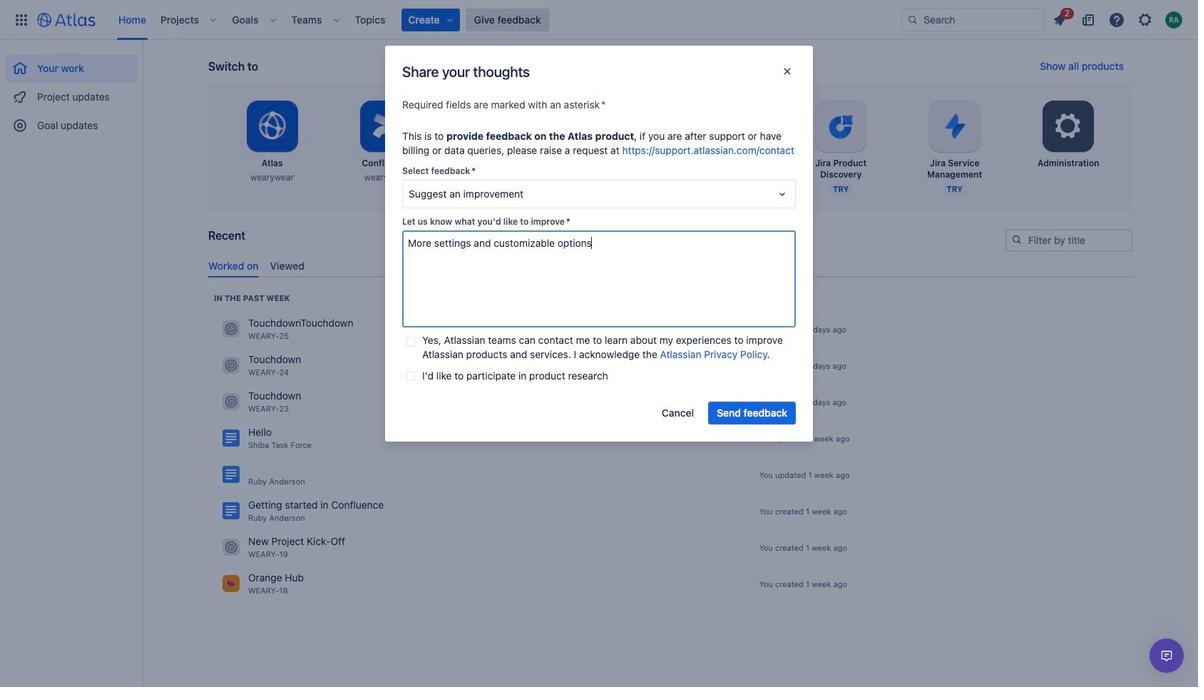 Task type: locate. For each thing, give the bounding box(es) containing it.
0 vertical spatial confluence image
[[223, 430, 240, 447]]

heading
[[214, 292, 290, 304]]

None search field
[[902, 8, 1044, 31]]

confluence image up confluence image
[[223, 430, 240, 447]]

group
[[6, 40, 137, 144]]

confluence image down confluence image
[[223, 503, 240, 520]]

1 confluence image from the top
[[223, 430, 240, 447]]

Search field
[[902, 8, 1044, 31]]

townsquare image
[[223, 321, 240, 338], [223, 393, 240, 410], [223, 539, 240, 556], [223, 575, 240, 592]]

2 confluence image from the top
[[223, 503, 240, 520]]

tab list
[[203, 254, 1139, 277]]

help image
[[1109, 11, 1126, 28]]

top element
[[9, 0, 902, 40]]

open image
[[774, 185, 791, 203]]

banner
[[0, 0, 1199, 40]]

search image
[[907, 14, 919, 25]]

townsquare image
[[223, 357, 240, 374]]

confluence image
[[223, 430, 240, 447], [223, 503, 240, 520]]

None text field
[[402, 230, 796, 327]]

1 townsquare image from the top
[[223, 321, 240, 338]]

search image
[[1012, 234, 1023, 245]]

1 vertical spatial confluence image
[[223, 503, 240, 520]]



Task type: vqa. For each thing, say whether or not it's contained in the screenshot.
jira image
no



Task type: describe. For each thing, give the bounding box(es) containing it.
Filter by title field
[[1007, 230, 1132, 250]]

2 townsquare image from the top
[[223, 393, 240, 410]]

confluence image
[[223, 466, 240, 483]]

settings image
[[1052, 109, 1086, 143]]

close modal image
[[779, 63, 796, 80]]

3 townsquare image from the top
[[223, 539, 240, 556]]

4 townsquare image from the top
[[223, 575, 240, 592]]



